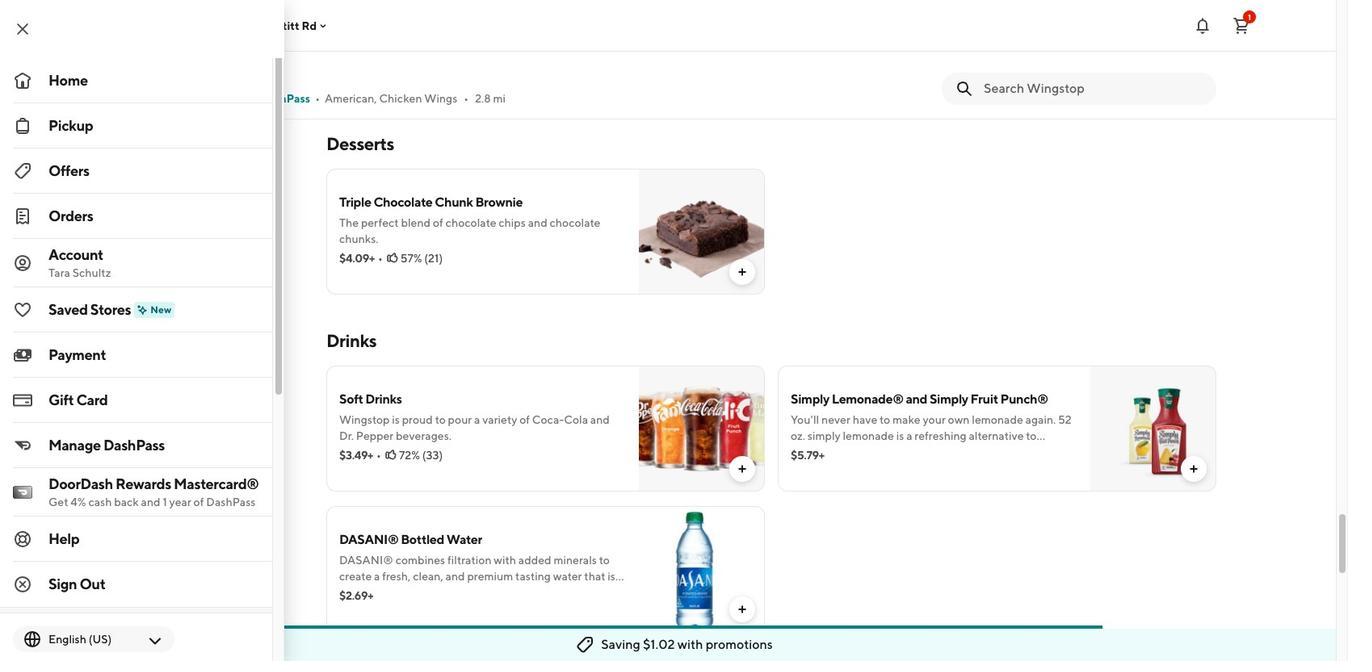 Task type: vqa. For each thing, say whether or not it's contained in the screenshot.
Punch®
yes



Task type: describe. For each thing, give the bounding box(es) containing it.
• for $1.89+ •
[[374, 47, 379, 60]]

of inside the triple chocolate chunk brownie the perfect blend of chocolate chips and chocolate chunks.
[[433, 217, 443, 229]]

bottle.
[[475, 587, 509, 600]]

create
[[339, 570, 372, 583]]

$3.49+
[[339, 449, 373, 462]]

bottled
[[401, 533, 444, 548]]

and inside doordash rewards mastercard® get 4% cash back and 1 year of dashpass
[[141, 496, 160, 509]]

95% (21)
[[397, 47, 440, 60]]

16.9
[[438, 587, 458, 600]]

4,500+
[[152, 92, 190, 105]]

the
[[339, 217, 359, 229]]

0 vertical spatial dashpass
[[260, 92, 310, 105]]

help link
[[0, 517, 272, 562]]

home link
[[0, 58, 272, 103]]

featured items
[[133, 189, 210, 202]]

blend
[[401, 217, 431, 229]]

to inside soft drinks wingstop is proud to pour a variety of coca-cola and dr. pepper beverages.
[[435, 414, 446, 427]]

430 stitt rd
[[252, 19, 317, 32]]

430
[[252, 19, 274, 32]]

delicious.
[[387, 587, 435, 600]]

430 stitt rd button
[[252, 19, 330, 32]]

dips
[[133, 480, 156, 493]]

and inside the triple chocolate chunk brownie the perfect blend of chocolate chips and chocolate chunks.
[[528, 217, 548, 229]]

combines
[[396, 554, 445, 567]]

1 inside 1 button
[[1248, 12, 1252, 21]]

crew.
[[946, 446, 973, 459]]

offers
[[48, 162, 89, 179]]

4,500+ ratings •
[[152, 92, 237, 105]]

1 inside doordash rewards mastercard® get 4% cash back and 1 year of dashpass
[[163, 496, 167, 509]]

wingstop tenders button
[[120, 414, 307, 443]]

to inside dasani® bottled water dasani® combines filtration with added minerals to create a fresh, clean, and premium tasting water that is pure and delicious. 16.9 oz bottle.
[[599, 554, 610, 567]]

soft drinks image
[[639, 366, 765, 492]]

(33)
[[422, 449, 443, 462]]

chunk
[[435, 195, 473, 210]]

flavors
[[158, 480, 195, 493]]

back
[[114, 496, 139, 509]]

• left 2.8
[[464, 92, 469, 105]]

dips flavors
[[133, 480, 195, 493]]

clean,
[[413, 570, 443, 583]]

a inside dasani® bottled water dasani® combines filtration with added minerals to create a fresh, clean, and premium tasting water that is pure and delicious. 16.9 oz bottle.
[[374, 570, 380, 583]]

help
[[48, 531, 79, 548]]

doordash rewards mastercard® get 4% cash back and 1 year of dashpass
[[48, 476, 259, 509]]

drinks inside soft drinks wingstop is proud to pour a variety of coca-cola and dr. pepper beverages.
[[366, 392, 402, 407]]

added
[[519, 554, 552, 567]]

2 simply from the left
[[930, 392, 969, 407]]

• for $4.09+ •
[[378, 252, 383, 265]]

fruit
[[971, 392, 999, 407]]

of inside soft drinks wingstop is proud to pour a variety of coca-cola and dr. pepper beverages.
[[520, 414, 530, 427]]

the
[[927, 446, 944, 459]]

0 vertical spatial desserts
[[326, 133, 394, 154]]

soft drinks wingstop is proud to pour a variety of coca-cola and dr. pepper beverages.
[[339, 392, 610, 443]]

water
[[553, 570, 582, 583]]

rewards
[[116, 476, 171, 493]]

1 dasani® from the top
[[339, 533, 399, 548]]

featured items button
[[120, 181, 307, 210]]

sides
[[133, 451, 160, 464]]

refreshing
[[915, 430, 967, 443]]

and up 16.9
[[446, 570, 465, 583]]

$5.79+
[[791, 449, 825, 462]]

manage dashpass
[[48, 437, 165, 454]]

orders
[[48, 208, 93, 225]]

payment link
[[0, 333, 272, 378]]

4%
[[71, 496, 86, 509]]

to down again.
[[1026, 430, 1037, 443]]

alternative
[[969, 430, 1024, 443]]

• right ratings
[[233, 92, 237, 105]]

account
[[48, 246, 103, 263]]

american, chicken wings • 2.8 mi
[[325, 92, 506, 105]]

cola
[[564, 414, 588, 427]]

2 dasani® from the top
[[339, 554, 393, 567]]

chips
[[499, 217, 526, 229]]

promotions
[[706, 638, 773, 653]]

is inside soft drinks wingstop is proud to pour a variety of coca-cola and dr. pepper beverages.
[[392, 414, 400, 427]]

• for dashpass •
[[315, 92, 320, 105]]

wingstop inside button
[[133, 422, 183, 435]]

sign out
[[48, 576, 105, 593]]

1 vertical spatial lemonade
[[843, 430, 894, 443]]

is for simply lemonade® and simply fruit punch®
[[897, 430, 905, 443]]

wingstop inside soft drinks wingstop is proud to pour a variety of coca-cola and dr. pepper beverages.
[[339, 414, 390, 427]]

you'll
[[791, 414, 820, 427]]

wing
[[133, 364, 161, 377]]

57%
[[401, 252, 422, 265]]

specials
[[133, 305, 175, 318]]

manage dashpass link
[[0, 423, 272, 469]]

beverages.
[[396, 430, 452, 443]]

sign
[[48, 576, 77, 593]]

gift card link
[[0, 378, 272, 423]]

wingstop tenders
[[133, 422, 226, 435]]

(21) for 57% (21)
[[424, 252, 443, 265]]

a inside simply lemonade® and simply fruit punch® you'll never have to make your own lemonade again. 52 oz. simply lemonade is a refreshing alternative to homemade lemonades for the crew.
[[907, 430, 913, 443]]

gift
[[48, 392, 74, 409]]

to right have
[[880, 414, 891, 427]]

american,
[[325, 92, 377, 105]]

water
[[447, 533, 482, 548]]

dr.
[[339, 430, 354, 443]]

sides button
[[120, 443, 307, 472]]



Task type: locate. For each thing, give the bounding box(es) containing it.
0 vertical spatial (21)
[[422, 47, 440, 60]]

0 horizontal spatial a
[[374, 570, 380, 583]]

make
[[893, 414, 921, 427]]

chocolate
[[374, 195, 433, 210]]

is inside dasani® bottled water dasani® combines filtration with added minerals to create a fresh, clean, and premium tasting water that is pure and delicious. 16.9 oz bottle.
[[608, 570, 616, 583]]

pickup
[[48, 117, 93, 134]]

95%
[[397, 47, 420, 60]]

0 horizontal spatial with
[[494, 554, 516, 567]]

1 horizontal spatial dashpass
[[206, 496, 256, 509]]

pickup link
[[0, 103, 272, 149]]

lemonade up alternative
[[972, 414, 1024, 427]]

0 vertical spatial of
[[433, 217, 443, 229]]

0 horizontal spatial chicken
[[133, 276, 175, 289]]

0 vertical spatial is
[[392, 414, 400, 427]]

1 vertical spatial dasani®
[[339, 554, 393, 567]]

chocolate down the chunk
[[446, 217, 497, 229]]

to up "that"
[[599, 554, 610, 567]]

with up the premium
[[494, 554, 516, 567]]

dashpass inside doordash rewards mastercard® get 4% cash back and 1 year of dashpass
[[206, 496, 256, 509]]

0 horizontal spatial 1
[[163, 496, 167, 509]]

pour
[[448, 414, 472, 427]]

wingstop up the sides
[[133, 422, 183, 435]]

items
[[182, 189, 210, 202]]

is for dasani® bottled water
[[608, 570, 616, 583]]

1 simply from the left
[[791, 392, 830, 407]]

0 vertical spatial chicken
[[379, 92, 422, 105]]

0 vertical spatial lemonade
[[972, 414, 1024, 427]]

1 horizontal spatial simply
[[930, 392, 969, 407]]

0 horizontal spatial of
[[194, 496, 204, 509]]

1 right the notification bell image
[[1248, 12, 1252, 21]]

out
[[80, 576, 105, 593]]

$1.02
[[643, 638, 675, 653]]

0 vertical spatial drinks
[[326, 330, 377, 352]]

group
[[163, 364, 196, 377]]

0 horizontal spatial is
[[392, 414, 400, 427]]

1 chocolate from the left
[[446, 217, 497, 229]]

1 horizontal spatial chocolate
[[550, 217, 601, 229]]

to left "pour"
[[435, 414, 446, 427]]

full
[[120, 133, 148, 151]]

of right blend
[[433, 217, 443, 229]]

2 vertical spatial dashpass
[[206, 496, 256, 509]]

dashpass left american,
[[260, 92, 310, 105]]

72% (33)
[[399, 449, 443, 462]]

1 horizontal spatial desserts
[[326, 133, 394, 154]]

of inside doordash rewards mastercard® get 4% cash back and 1 year of dashpass
[[194, 496, 204, 509]]

2.8
[[475, 92, 491, 105]]

premium
[[467, 570, 513, 583]]

2 horizontal spatial of
[[520, 414, 530, 427]]

menu
[[151, 133, 195, 151]]

a left fresh, at the bottom left of the page
[[374, 570, 380, 583]]

2 horizontal spatial a
[[907, 430, 913, 443]]

1 vertical spatial drinks
[[366, 392, 402, 407]]

$1.89+
[[339, 47, 371, 60]]

dasani® bottled water image
[[639, 507, 765, 633]]

chicken sandwich button
[[120, 268, 307, 297]]

specials button
[[120, 297, 307, 326]]

$2.69+
[[339, 590, 373, 603]]

dips flavors button
[[120, 472, 307, 501]]

a inside soft drinks wingstop is proud to pour a variety of coca-cola and dr. pepper beverages.
[[474, 414, 480, 427]]

lemonade down have
[[843, 430, 894, 443]]

a down make
[[907, 430, 913, 443]]

chocolate right chips
[[550, 217, 601, 229]]

and right pure
[[365, 587, 385, 600]]

get
[[48, 496, 68, 509]]

featured
[[133, 189, 179, 202]]

$4.09+
[[339, 252, 375, 265]]

1 horizontal spatial a
[[474, 414, 480, 427]]

wing group packs
[[133, 364, 228, 377]]

wingstop
[[339, 414, 390, 427], [133, 422, 183, 435]]

2 horizontal spatial dashpass
[[260, 92, 310, 105]]

simply lemonade® and simply fruit punch® you'll never have to make your own lemonade again. 52 oz. simply lemonade is a refreshing alternative to homemade lemonades for the crew.
[[791, 392, 1072, 459]]

1 vertical spatial desserts
[[133, 509, 176, 522]]

0 vertical spatial dasani®
[[339, 533, 399, 548]]

desserts down american,
[[326, 133, 394, 154]]

wing group packs button
[[120, 356, 307, 385]]

your
[[923, 414, 946, 427]]

1 horizontal spatial is
[[608, 570, 616, 583]]

1 vertical spatial 1
[[163, 496, 167, 509]]

• for $3.49+ •
[[377, 449, 381, 462]]

(21) right 95%
[[422, 47, 440, 60]]

brownie
[[475, 195, 523, 210]]

(21) right 57%
[[424, 252, 443, 265]]

dashpass down mastercard®
[[206, 496, 256, 509]]

1 vertical spatial is
[[897, 430, 905, 443]]

and inside soft drinks wingstop is proud to pour a variety of coca-cola and dr. pepper beverages.
[[591, 414, 610, 427]]

desserts down the 'dips flavors'
[[133, 509, 176, 522]]

2 vertical spatial a
[[374, 570, 380, 583]]

1 horizontal spatial of
[[433, 217, 443, 229]]

doordash
[[48, 476, 113, 493]]

chicken inside chicken sandwich "button"
[[133, 276, 175, 289]]

and up make
[[906, 392, 928, 407]]

and right chips
[[528, 217, 548, 229]]

manage
[[48, 437, 101, 454]]

add item to cart image for soft drinks
[[736, 463, 749, 476]]

2 vertical spatial of
[[194, 496, 204, 509]]

side of flavor image
[[639, 0, 765, 98]]

stores
[[90, 301, 131, 318]]

1 vertical spatial of
[[520, 414, 530, 427]]

drinks up soft
[[326, 330, 377, 352]]

saved stores
[[48, 301, 131, 318]]

$4.09+ •
[[339, 252, 383, 265]]

• right the $1.89+
[[374, 47, 379, 60]]

simply up own
[[930, 392, 969, 407]]

of left coca-
[[520, 414, 530, 427]]

tara
[[48, 267, 70, 280]]

wingstop up pepper
[[339, 414, 390, 427]]

rd
[[302, 19, 317, 32]]

with inside dasani® bottled water dasani® combines filtration with added minerals to create a fresh, clean, and premium tasting water that is pure and delicious. 16.9 oz bottle.
[[494, 554, 516, 567]]

and inside simply lemonade® and simply fruit punch® you'll never have to make your own lemonade again. 52 oz. simply lemonade is a refreshing alternative to homemade lemonades for the crew.
[[906, 392, 928, 407]]

• left american,
[[315, 92, 320, 105]]

0 horizontal spatial wingstop
[[133, 422, 183, 435]]

dashpass •
[[260, 92, 320, 105]]

ratings
[[193, 92, 228, 105]]

close image
[[13, 19, 32, 39]]

1 vertical spatial chicken
[[133, 276, 175, 289]]

52
[[1059, 414, 1072, 427]]

is right "that"
[[608, 570, 616, 583]]

for
[[910, 446, 924, 459]]

0 vertical spatial 1
[[1248, 12, 1252, 21]]

filtration
[[448, 554, 492, 567]]

minerals
[[554, 554, 597, 567]]

simply lemonade® and simply fruit punch® image
[[1091, 366, 1217, 492]]

1 items, open order cart image
[[1232, 16, 1252, 35]]

mi
[[493, 92, 506, 105]]

• down pepper
[[377, 449, 381, 462]]

1 vertical spatial dashpass
[[103, 437, 165, 454]]

packs
[[198, 364, 228, 377]]

•
[[374, 47, 379, 60], [233, 92, 237, 105], [315, 92, 320, 105], [464, 92, 469, 105], [378, 252, 383, 265], [377, 449, 381, 462]]

fresh,
[[382, 570, 411, 583]]

with right the $1.02
[[678, 638, 703, 653]]

and right the cola
[[591, 414, 610, 427]]

0 horizontal spatial dashpass
[[103, 437, 165, 454]]

is down make
[[897, 430, 905, 443]]

1 horizontal spatial with
[[678, 638, 703, 653]]

triple
[[339, 195, 371, 210]]

4.3
[[120, 92, 136, 105]]

0 horizontal spatial chocolate
[[446, 217, 497, 229]]

add item to cart image for simply lemonade® and simply fruit punch®
[[1188, 463, 1201, 476]]

1 left year on the bottom of the page
[[163, 496, 167, 509]]

mastercard®
[[174, 476, 259, 493]]

and down dips
[[141, 496, 160, 509]]

sign out link
[[0, 562, 272, 608]]

home
[[48, 72, 88, 89]]

1 vertical spatial (21)
[[424, 252, 443, 265]]

drinks right soft
[[366, 392, 402, 407]]

0 horizontal spatial desserts
[[133, 509, 176, 522]]

with
[[494, 554, 516, 567], [678, 638, 703, 653]]

triple chocolate chunk brownie the perfect blend of chocolate chips and chocolate chunks.
[[339, 195, 601, 246]]

and
[[528, 217, 548, 229], [906, 392, 928, 407], [591, 414, 610, 427], [141, 496, 160, 509], [446, 570, 465, 583], [365, 587, 385, 600]]

is left proud
[[392, 414, 400, 427]]

desserts
[[326, 133, 394, 154], [133, 509, 176, 522]]

chicken left wings
[[379, 92, 422, 105]]

coca-
[[532, 414, 564, 427]]

sandwich
[[178, 276, 228, 289]]

1 horizontal spatial 1
[[1248, 12, 1252, 21]]

• right $4.09+
[[378, 252, 383, 265]]

chunks.
[[339, 233, 379, 246]]

dasani®
[[339, 533, 399, 548], [339, 554, 393, 567]]

0 vertical spatial with
[[494, 554, 516, 567]]

(21) for 95% (21)
[[422, 47, 440, 60]]

drinks
[[326, 330, 377, 352], [366, 392, 402, 407]]

Item Search search field
[[984, 80, 1204, 98]]

1 button
[[1226, 9, 1258, 42]]

variety
[[483, 414, 517, 427]]

0 horizontal spatial simply
[[791, 392, 830, 407]]

add item to cart image for triple chocolate chunk brownie
[[736, 266, 749, 279]]

1 vertical spatial with
[[678, 638, 703, 653]]

1 horizontal spatial lemonade
[[972, 414, 1024, 427]]

triple chocolate chunk brownie image
[[639, 169, 765, 295]]

schultz
[[72, 267, 111, 280]]

is inside simply lemonade® and simply fruit punch® you'll never have to make your own lemonade again. 52 oz. simply lemonade is a refreshing alternative to homemade lemonades for the crew.
[[897, 430, 905, 443]]

1 horizontal spatial chicken
[[379, 92, 422, 105]]

of right year on the bottom of the page
[[194, 496, 204, 509]]

add item to cart image
[[736, 266, 749, 279], [736, 463, 749, 476], [1188, 463, 1201, 476]]

lemonades
[[852, 446, 908, 459]]

add item to cart image
[[736, 604, 749, 617]]

1 vertical spatial a
[[907, 430, 913, 443]]

2 horizontal spatial is
[[897, 430, 905, 443]]

dashpass up rewards
[[103, 437, 165, 454]]

chicken up new
[[133, 276, 175, 289]]

57% (21)
[[401, 252, 443, 265]]

chicken sandwich
[[133, 276, 228, 289]]

2 vertical spatial is
[[608, 570, 616, 583]]

tenders
[[185, 422, 226, 435]]

0 vertical spatial a
[[474, 414, 480, 427]]

notification bell image
[[1193, 16, 1213, 35]]

dasani® bottled water dasani® combines filtration with added minerals to create a fresh, clean, and premium tasting water that is pure and delicious. 16.9 oz bottle.
[[339, 533, 616, 600]]

1 horizontal spatial wingstop
[[339, 414, 390, 427]]

payment
[[48, 347, 106, 364]]

a right "pour"
[[474, 414, 480, 427]]

simply up you'll
[[791, 392, 830, 407]]

2 chocolate from the left
[[550, 217, 601, 229]]

$1.89+ •
[[339, 47, 379, 60]]

0 horizontal spatial lemonade
[[843, 430, 894, 443]]

tasting
[[516, 570, 551, 583]]



